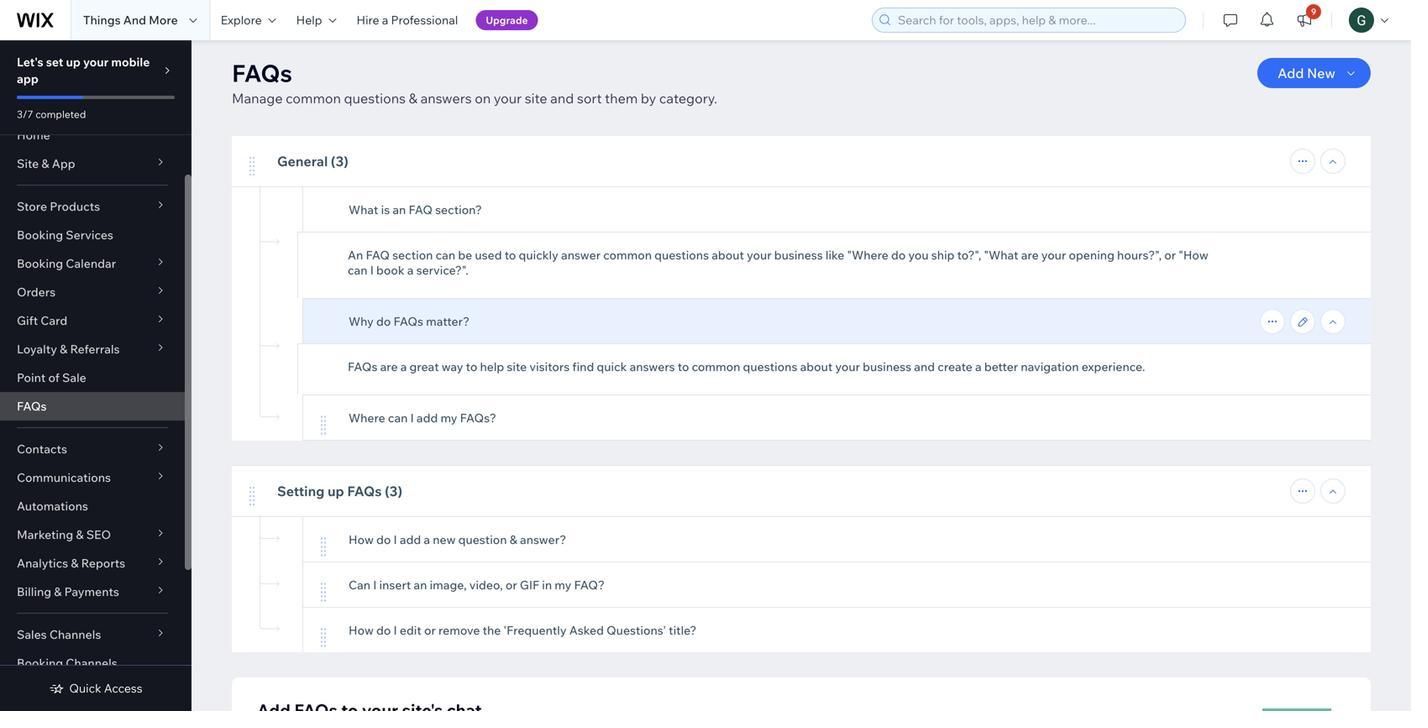 Task type: locate. For each thing, give the bounding box(es) containing it.
1 horizontal spatial can
[[388, 411, 408, 426]]

3 booking from the top
[[17, 656, 63, 671]]

professional
[[391, 13, 458, 27]]

how for how do i add a new question & answer?
[[349, 533, 374, 547]]

1 vertical spatial answers
[[630, 360, 675, 374]]

do for edit
[[376, 623, 391, 638]]

i up insert
[[394, 533, 397, 547]]

0 vertical spatial site
[[525, 90, 547, 107]]

1 vertical spatial can
[[348, 263, 368, 278]]

can right where
[[388, 411, 408, 426]]

1 vertical spatial site
[[507, 360, 527, 374]]

0 vertical spatial or
[[1164, 248, 1176, 262]]

them
[[605, 90, 638, 107]]

1 horizontal spatial to
[[505, 248, 516, 262]]

1 vertical spatial are
[[380, 360, 398, 374]]

business left create
[[863, 360, 911, 374]]

referrals
[[70, 342, 120, 357]]

orders button
[[0, 278, 185, 307]]

common inside an faq section can be used to quickly answer common questions about your business like "where do you ship to?", "what are your opening hours?", or "how can i book a service?".
[[603, 248, 652, 262]]

booking down sales
[[17, 656, 63, 671]]

are
[[1021, 248, 1039, 262], [380, 360, 398, 374]]

seo
[[86, 527, 111, 542]]

site right help
[[507, 360, 527, 374]]

are right "what
[[1021, 248, 1039, 262]]

sort
[[577, 90, 602, 107]]

remove
[[438, 623, 480, 638]]

i right where
[[410, 411, 414, 426]]

channels inside booking channels link
[[66, 656, 117, 671]]

2 vertical spatial or
[[424, 623, 436, 638]]

& right the loyalty
[[60, 342, 67, 357]]

in
[[542, 578, 552, 593]]

payments
[[64, 585, 119, 599]]

new
[[1307, 65, 1336, 81]]

0 vertical spatial channels
[[49, 627, 101, 642]]

answers left on
[[420, 90, 472, 107]]

a
[[382, 13, 388, 27], [407, 263, 414, 278], [400, 360, 407, 374], [975, 360, 982, 374], [424, 533, 430, 547]]

store products
[[17, 199, 100, 214]]

1 vertical spatial questions
[[654, 248, 709, 262]]

& left the answer?
[[510, 533, 517, 547]]

are left great
[[380, 360, 398, 374]]

1 vertical spatial faq
[[366, 248, 390, 262]]

billing
[[17, 585, 51, 599]]

site right on
[[525, 90, 547, 107]]

an right insert
[[414, 578, 427, 593]]

0 vertical spatial about
[[712, 248, 744, 262]]

to
[[505, 248, 516, 262], [466, 360, 477, 374], [678, 360, 689, 374]]

up right set
[[66, 55, 81, 69]]

up
[[66, 55, 81, 69], [328, 483, 344, 500]]

i inside an faq section can be used to quickly answer common questions about your business like "where do you ship to?", "what are your opening hours?", or "how can i book a service?".
[[370, 263, 374, 278]]

& for referrals
[[60, 342, 67, 357]]

booking inside booking channels link
[[17, 656, 63, 671]]

add for my
[[417, 411, 438, 426]]

your inside faqs manage common questions & answers on your site and sort them by category.
[[494, 90, 522, 107]]

channels inside 'sales channels' dropdown button
[[49, 627, 101, 642]]

is
[[381, 202, 390, 217]]

loyalty
[[17, 342, 57, 357]]

0 vertical spatial business
[[774, 248, 823, 262]]

2 vertical spatial can
[[388, 411, 408, 426]]

point of sale link
[[0, 364, 185, 392]]

2 how from the top
[[349, 623, 374, 638]]

i left book
[[370, 263, 374, 278]]

a left new
[[424, 533, 430, 547]]

& inside dropdown button
[[76, 527, 84, 542]]

0 horizontal spatial questions
[[344, 90, 406, 107]]

0 horizontal spatial faq
[[366, 248, 390, 262]]

add
[[417, 411, 438, 426], [400, 533, 421, 547]]

setting
[[277, 483, 325, 500]]

site & app
[[17, 156, 75, 171]]

1 horizontal spatial an
[[414, 578, 427, 593]]

0 vertical spatial (3)
[[331, 153, 348, 170]]

hire a professional link
[[346, 0, 468, 40]]

and left create
[[914, 360, 935, 374]]

1 how from the top
[[349, 533, 374, 547]]

things
[[83, 13, 121, 27]]

orders
[[17, 285, 56, 299]]

0 horizontal spatial up
[[66, 55, 81, 69]]

"how
[[1179, 248, 1209, 262]]

faqs
[[232, 58, 292, 88], [393, 314, 423, 329], [348, 360, 378, 374], [17, 399, 47, 414], [347, 483, 382, 500]]

1 vertical spatial booking
[[17, 256, 63, 271]]

questions inside faqs manage common questions & answers on your site and sort them by category.
[[344, 90, 406, 107]]

0 vertical spatial booking
[[17, 228, 63, 242]]

great
[[410, 360, 439, 374]]

add left faqs?
[[417, 411, 438, 426]]

new
[[433, 533, 456, 547]]

1 horizontal spatial (3)
[[385, 483, 402, 500]]

0 vertical spatial are
[[1021, 248, 1039, 262]]

1 vertical spatial up
[[328, 483, 344, 500]]

2 horizontal spatial or
[[1164, 248, 1176, 262]]

faqs inside faqs link
[[17, 399, 47, 414]]

0 vertical spatial an
[[393, 202, 406, 217]]

booking inside booking calendar dropdown button
[[17, 256, 63, 271]]

booking down store
[[17, 228, 63, 242]]

faqs down why
[[348, 360, 378, 374]]

1 horizontal spatial or
[[506, 578, 517, 593]]

automations
[[17, 499, 88, 514]]

an
[[393, 202, 406, 217], [414, 578, 427, 593]]

faq right is
[[409, 202, 433, 217]]

0 horizontal spatial (3)
[[331, 153, 348, 170]]

channels for booking channels
[[66, 656, 117, 671]]

booking channels
[[17, 656, 117, 671]]

are inside an faq section can be used to quickly answer common questions about your business like "where do you ship to?", "what are your opening hours?", or "how can i book a service?".
[[1021, 248, 1039, 262]]

1 horizontal spatial up
[[328, 483, 344, 500]]

gif
[[520, 578, 539, 593]]

0 vertical spatial common
[[286, 90, 341, 107]]

1 vertical spatial about
[[800, 360, 833, 374]]

1 booking from the top
[[17, 228, 63, 242]]

& right billing
[[54, 585, 62, 599]]

edit
[[400, 623, 422, 638]]

question
[[458, 533, 507, 547]]

up right setting
[[328, 483, 344, 500]]

faqs are a great way to help site visitors find quick answers to common questions about your business and create a better navigation experience.
[[348, 360, 1145, 374]]

ship
[[931, 248, 955, 262]]

0 horizontal spatial answers
[[420, 90, 472, 107]]

a left great
[[400, 360, 407, 374]]

(3)
[[331, 153, 348, 170], [385, 483, 402, 500]]

answers right quick
[[630, 360, 675, 374]]

2 vertical spatial questions
[[743, 360, 798, 374]]

booking calendar button
[[0, 249, 185, 278]]

1 horizontal spatial answers
[[630, 360, 675, 374]]

create
[[938, 360, 973, 374]]

2 vertical spatial common
[[692, 360, 740, 374]]

booking inside booking services "link"
[[17, 228, 63, 242]]

0 vertical spatial questions
[[344, 90, 406, 107]]

a down section
[[407, 263, 414, 278]]

loyalty & referrals
[[17, 342, 120, 357]]

0 horizontal spatial common
[[286, 90, 341, 107]]

why do faqs matter?
[[349, 314, 470, 329]]

1 horizontal spatial and
[[914, 360, 935, 374]]

faq
[[409, 202, 433, 217], [366, 248, 390, 262]]

booking up orders at the top left
[[17, 256, 63, 271]]

channels up the booking channels
[[49, 627, 101, 642]]

to right quick
[[678, 360, 689, 374]]

1 horizontal spatial questions
[[654, 248, 709, 262]]

0 vertical spatial how
[[349, 533, 374, 547]]

upgrade
[[486, 14, 528, 26]]

1 vertical spatial or
[[506, 578, 517, 593]]

1 vertical spatial channels
[[66, 656, 117, 671]]

(3) down where
[[385, 483, 402, 500]]

1 horizontal spatial my
[[555, 578, 571, 593]]

3/7 completed
[[17, 108, 86, 121]]

0 horizontal spatial about
[[712, 248, 744, 262]]

1 vertical spatial business
[[863, 360, 911, 374]]

business left "like"
[[774, 248, 823, 262]]

billing & payments
[[17, 585, 119, 599]]

2 booking from the top
[[17, 256, 63, 271]]

app
[[52, 156, 75, 171]]

a inside an faq section can be used to quickly answer common questions about your business like "where do you ship to?", "what are your opening hours?", or "how can i book a service?".
[[407, 263, 414, 278]]

booking for booking calendar
[[17, 256, 63, 271]]

(3) right general
[[331, 153, 348, 170]]

i
[[370, 263, 374, 278], [410, 411, 414, 426], [394, 533, 397, 547], [373, 578, 377, 593], [394, 623, 397, 638]]

access
[[104, 681, 143, 696]]

hours?",
[[1117, 248, 1162, 262]]

do up insert
[[376, 533, 391, 547]]

& left on
[[409, 90, 417, 107]]

answers inside faqs manage common questions & answers on your site and sort them by category.
[[420, 90, 472, 107]]

0 horizontal spatial business
[[774, 248, 823, 262]]

1 vertical spatial how
[[349, 623, 374, 638]]

why
[[349, 314, 374, 329]]

faq up book
[[366, 248, 390, 262]]

a right the hire
[[382, 13, 388, 27]]

& for seo
[[76, 527, 84, 542]]

and left sort
[[550, 90, 574, 107]]

1 horizontal spatial are
[[1021, 248, 1039, 262]]

or right "edit" at the left of the page
[[424, 623, 436, 638]]

quickly
[[519, 248, 558, 262]]

how for how do i edit or remove the 'frequently asked questions' title?
[[349, 623, 374, 638]]

the
[[483, 623, 501, 638]]

things and more
[[83, 13, 178, 27]]

"where
[[847, 248, 889, 262]]

title?
[[669, 623, 697, 638]]

booking services link
[[0, 221, 185, 249]]

channels for sales channels
[[49, 627, 101, 642]]

to?",
[[957, 248, 981, 262]]

experience.
[[1082, 360, 1145, 374]]

navigation
[[1021, 360, 1079, 374]]

billing & payments button
[[0, 578, 185, 606]]

find
[[572, 360, 594, 374]]

point
[[17, 370, 46, 385]]

faqs up manage
[[232, 58, 292, 88]]

2 vertical spatial booking
[[17, 656, 63, 671]]

business
[[774, 248, 823, 262], [863, 360, 911, 374]]

or left gif
[[506, 578, 517, 593]]

booking for booking channels
[[17, 656, 63, 671]]

site inside faqs manage common questions & answers on your site and sort them by category.
[[525, 90, 547, 107]]

0 horizontal spatial and
[[550, 90, 574, 107]]

channels up quick access button
[[66, 656, 117, 671]]

an right is
[[393, 202, 406, 217]]

my right in
[[555, 578, 571, 593]]

do left "edit" at the left of the page
[[376, 623, 391, 638]]

faqs inside faqs manage common questions & answers on your site and sort them by category.
[[232, 58, 292, 88]]

communications button
[[0, 464, 185, 492]]

can i insert an image, video, or gif in my faq?
[[349, 578, 605, 593]]

i left "edit" at the left of the page
[[394, 623, 397, 638]]

point of sale
[[17, 370, 86, 385]]

how do i add a new question & answer?
[[349, 533, 566, 547]]

and inside faqs manage common questions & answers on your site and sort them by category.
[[550, 90, 574, 107]]

0 vertical spatial and
[[550, 90, 574, 107]]

to right way
[[466, 360, 477, 374]]

0 vertical spatial can
[[436, 248, 455, 262]]

book
[[376, 263, 405, 278]]

upgrade button
[[476, 10, 538, 30]]

0 horizontal spatial my
[[441, 411, 457, 426]]

& inside "dropdown button"
[[60, 342, 67, 357]]

can down 'an'
[[348, 263, 368, 278]]

1 vertical spatial an
[[414, 578, 427, 593]]

can up the service?".
[[436, 248, 455, 262]]

or inside an faq section can be used to quickly answer common questions about your business like "where do you ship to?", "what are your opening hours?", or "how can i book a service?".
[[1164, 248, 1176, 262]]

0 vertical spatial answers
[[420, 90, 472, 107]]

faqs for faqs are a great way to help site visitors find quick answers to common questions about your business and create a better navigation experience.
[[348, 360, 378, 374]]

& right site
[[41, 156, 49, 171]]

how up can
[[349, 533, 374, 547]]

& left seo
[[76, 527, 84, 542]]

"what
[[984, 248, 1019, 262]]

add new button
[[1258, 58, 1371, 88]]

add left new
[[400, 533, 421, 547]]

i right can
[[373, 578, 377, 593]]

let's set up your mobile app
[[17, 55, 150, 86]]

an faq section can be used to quickly answer common questions about your business like "where do you ship to?", "what are your opening hours?", or "how can i book a service?".
[[348, 248, 1211, 278]]

how down can
[[349, 623, 374, 638]]

& inside 'popup button'
[[41, 156, 49, 171]]

0 vertical spatial up
[[66, 55, 81, 69]]

or left "how
[[1164, 248, 1176, 262]]

1 vertical spatial add
[[400, 533, 421, 547]]

to right used
[[505, 248, 516, 262]]

&
[[409, 90, 417, 107], [41, 156, 49, 171], [60, 342, 67, 357], [76, 527, 84, 542], [510, 533, 517, 547], [71, 556, 79, 571], [54, 585, 62, 599]]

0 vertical spatial add
[[417, 411, 438, 426]]

1 vertical spatial common
[[603, 248, 652, 262]]

add for a
[[400, 533, 421, 547]]

faqs down point
[[17, 399, 47, 414]]

my left faqs?
[[441, 411, 457, 426]]

do right why
[[376, 314, 391, 329]]

0 vertical spatial faq
[[409, 202, 433, 217]]

do left 'you'
[[891, 248, 906, 262]]

used
[[475, 248, 502, 262]]

answer
[[561, 248, 601, 262]]

1 horizontal spatial common
[[603, 248, 652, 262]]

marketing & seo button
[[0, 521, 185, 549]]

0 horizontal spatial an
[[393, 202, 406, 217]]

& left reports
[[71, 556, 79, 571]]



Task type: vqa. For each thing, say whether or not it's contained in the screenshot.
Booking Channels Link
yes



Task type: describe. For each thing, give the bounding box(es) containing it.
faqs link
[[0, 392, 185, 421]]

i for my
[[410, 411, 414, 426]]

2 horizontal spatial common
[[692, 360, 740, 374]]

general (3)
[[277, 153, 348, 170]]

store products button
[[0, 192, 185, 221]]

contacts button
[[0, 435, 185, 464]]

faq inside an faq section can be used to quickly answer common questions about your business like "where do you ship to?", "what are your opening hours?", or "how can i book a service?".
[[366, 248, 390, 262]]

app
[[17, 71, 38, 86]]

be
[[458, 248, 472, 262]]

sidebar element
[[0, 40, 192, 711]]

insert
[[379, 578, 411, 593]]

questions'
[[607, 623, 666, 638]]

service?".
[[416, 263, 469, 278]]

0 vertical spatial my
[[441, 411, 457, 426]]

mobile
[[111, 55, 150, 69]]

section
[[392, 248, 433, 262]]

automations link
[[0, 492, 185, 521]]

do inside an faq section can be used to quickly answer common questions about your business like "where do you ship to?", "what are your opening hours?", or "how can i book a service?".
[[891, 248, 906, 262]]

booking services
[[17, 228, 113, 242]]

1 horizontal spatial faq
[[409, 202, 433, 217]]

card
[[41, 313, 67, 328]]

gift
[[17, 313, 38, 328]]

hire
[[357, 13, 379, 27]]

2 horizontal spatial can
[[436, 248, 455, 262]]

home link
[[0, 121, 185, 150]]

i for or
[[394, 623, 397, 638]]

where
[[349, 411, 385, 426]]

faqs for faqs
[[17, 399, 47, 414]]

0 horizontal spatial or
[[424, 623, 436, 638]]

& for app
[[41, 156, 49, 171]]

explore
[[221, 13, 262, 27]]

marketing
[[17, 527, 73, 542]]

hire a professional
[[357, 13, 458, 27]]

up inside "let's set up your mobile app"
[[66, 55, 81, 69]]

do for matter?
[[376, 314, 391, 329]]

1 horizontal spatial business
[[863, 360, 911, 374]]

sales channels button
[[0, 621, 185, 649]]

a left better
[[975, 360, 982, 374]]

0 horizontal spatial are
[[380, 360, 398, 374]]

visitors
[[529, 360, 570, 374]]

analytics & reports
[[17, 556, 125, 571]]

and
[[123, 13, 146, 27]]

faqs?
[[460, 411, 496, 426]]

faqs left matter?
[[393, 314, 423, 329]]

completed
[[35, 108, 86, 121]]

questions inside an faq section can be used to quickly answer common questions about your business like "where do you ship to?", "what are your opening hours?", or "how can i book a service?".
[[654, 248, 709, 262]]

way
[[442, 360, 463, 374]]

section?
[[435, 202, 482, 217]]

business inside an faq section can be used to quickly answer common questions about your business like "where do you ship to?", "what are your opening hours?", or "how can i book a service?".
[[774, 248, 823, 262]]

gift card
[[17, 313, 67, 328]]

& inside faqs manage common questions & answers on your site and sort them by category.
[[409, 90, 417, 107]]

image,
[[430, 578, 467, 593]]

help
[[296, 13, 322, 27]]

store
[[17, 199, 47, 214]]

0 horizontal spatial can
[[348, 263, 368, 278]]

2 horizontal spatial questions
[[743, 360, 798, 374]]

'frequently
[[504, 623, 567, 638]]

1 vertical spatial my
[[555, 578, 571, 593]]

help button
[[286, 0, 346, 40]]

general
[[277, 153, 328, 170]]

services
[[66, 228, 113, 242]]

& for payments
[[54, 585, 62, 599]]

setting up faqs (3)
[[277, 483, 402, 500]]

Search for tools, apps, help & more... field
[[893, 8, 1180, 32]]

more
[[149, 13, 178, 27]]

do for add
[[376, 533, 391, 547]]

1 horizontal spatial about
[[800, 360, 833, 374]]

0 horizontal spatial to
[[466, 360, 477, 374]]

1 vertical spatial and
[[914, 360, 935, 374]]

quick access
[[69, 681, 143, 696]]

like
[[826, 248, 844, 262]]

asked
[[569, 623, 604, 638]]

what
[[349, 202, 378, 217]]

1 vertical spatial (3)
[[385, 483, 402, 500]]

your inside "let's set up your mobile app"
[[83, 55, 109, 69]]

how do i edit or remove the 'frequently asked questions' title?
[[349, 623, 697, 638]]

of
[[48, 370, 60, 385]]

can
[[349, 578, 370, 593]]

communications
[[17, 470, 111, 485]]

faqs manage common questions & answers on your site and sort them by category.
[[232, 58, 717, 107]]

common inside faqs manage common questions & answers on your site and sort them by category.
[[286, 90, 341, 107]]

i for a
[[394, 533, 397, 547]]

help
[[480, 360, 504, 374]]

& for reports
[[71, 556, 79, 571]]

faqs right setting
[[347, 483, 382, 500]]

quick
[[69, 681, 101, 696]]

faq?
[[574, 578, 605, 593]]

marketing & seo
[[17, 527, 111, 542]]

sales
[[17, 627, 47, 642]]

2 horizontal spatial to
[[678, 360, 689, 374]]

booking channels link
[[0, 649, 185, 678]]

to inside an faq section can be used to quickly answer common questions about your business like "where do you ship to?", "what are your opening hours?", or "how can i book a service?".
[[505, 248, 516, 262]]

9 button
[[1286, 0, 1323, 40]]

add
[[1278, 65, 1304, 81]]

booking calendar
[[17, 256, 116, 271]]

loyalty & referrals button
[[0, 335, 185, 364]]

category.
[[659, 90, 717, 107]]

booking for booking services
[[17, 228, 63, 242]]

9
[[1311, 6, 1316, 17]]

about inside an faq section can be used to quickly answer common questions about your business like "where do you ship to?", "what are your opening hours?", or "how can i book a service?".
[[712, 248, 744, 262]]

products
[[50, 199, 100, 214]]

faqs for faqs manage common questions & answers on your site and sort them by category.
[[232, 58, 292, 88]]

matter?
[[426, 314, 470, 329]]



